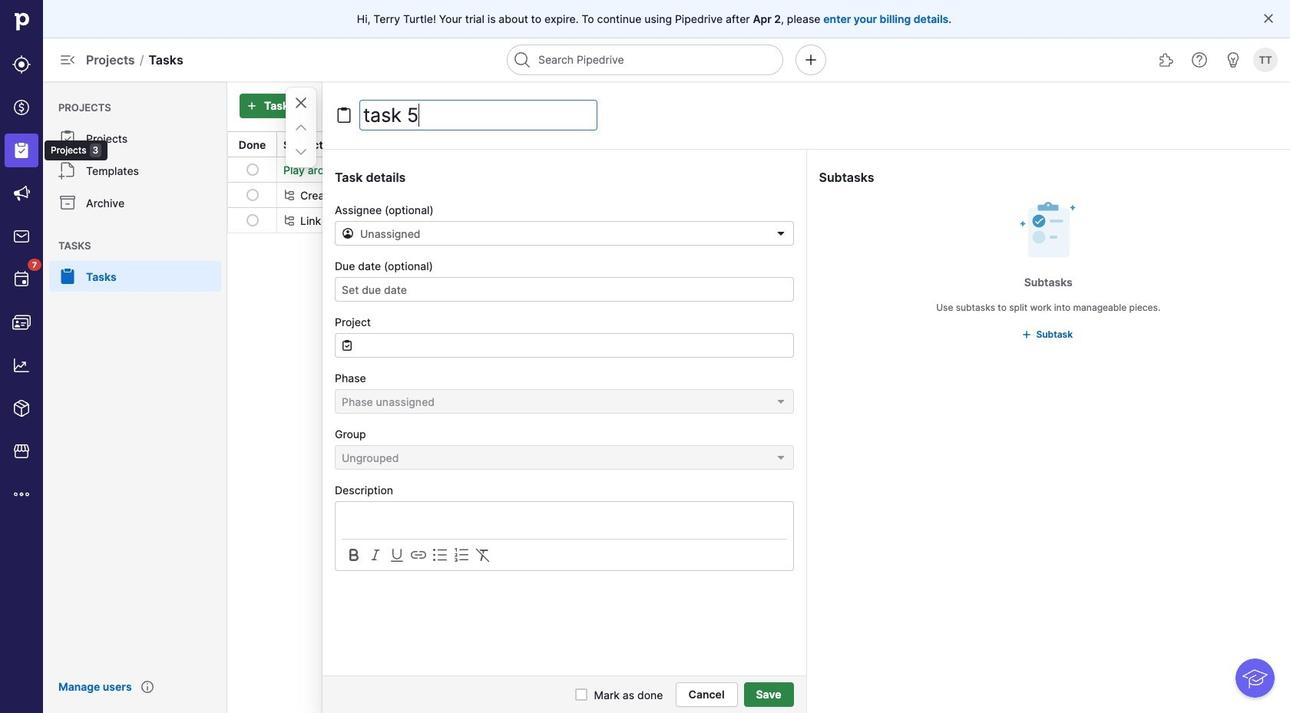 Task type: locate. For each thing, give the bounding box(es) containing it.
None field
[[335, 221, 794, 246], [335, 333, 794, 358], [335, 390, 794, 414], [335, 446, 794, 470], [335, 221, 794, 246], [335, 333, 794, 358], [335, 390, 794, 414], [335, 446, 794, 470]]

color undefined image
[[58, 161, 77, 180], [58, 267, 77, 286], [12, 270, 31, 289]]

menu toggle image
[[58, 51, 77, 69]]

Task field
[[360, 100, 598, 131]]

products image
[[12, 400, 31, 418]]

1 row from the top
[[228, 158, 1290, 182]]

marketplace image
[[12, 443, 31, 461]]

menu
[[0, 0, 108, 714], [43, 81, 227, 714]]

1 horizontal spatial color secondary image
[[410, 546, 428, 565]]

0 vertical spatial color undefined image
[[58, 129, 77, 148]]

0 horizontal spatial color secondary image
[[388, 546, 406, 565]]

row
[[228, 158, 1290, 182], [228, 182, 1290, 207], [228, 207, 1290, 233]]

grid
[[227, 131, 1291, 234]]

color undefined image
[[58, 129, 77, 148], [58, 194, 77, 212]]

1 vertical spatial color undefined image
[[58, 194, 77, 212]]

1 vertical spatial menu item
[[43, 261, 227, 292]]

None text field
[[335, 333, 794, 358]]

quick add image
[[802, 51, 821, 69]]

deals image
[[12, 98, 31, 117]]

color undefined image right campaigns image in the top left of the page
[[58, 194, 77, 212]]

Set due date text field
[[335, 277, 794, 302]]

color primary image
[[1263, 12, 1276, 25], [335, 106, 353, 124], [292, 118, 310, 137], [246, 164, 259, 176], [246, 214, 259, 227], [341, 340, 353, 352], [576, 689, 588, 702]]

menu item
[[0, 129, 43, 172], [43, 261, 227, 292]]

2 color undefined image from the top
[[58, 194, 77, 212]]

3 row from the top
[[228, 207, 1290, 233]]

color secondary image
[[284, 189, 296, 201], [284, 214, 296, 227], [345, 546, 363, 565], [367, 546, 385, 565], [431, 546, 450, 565], [453, 546, 471, 565], [474, 546, 493, 565]]

home image
[[10, 10, 33, 33]]

Search Pipedrive field
[[507, 45, 784, 75]]

color primary image
[[292, 94, 310, 112], [873, 138, 885, 151], [292, 143, 310, 161], [246, 189, 259, 201], [342, 227, 354, 240], [775, 227, 787, 240], [775, 396, 787, 408], [775, 452, 787, 464]]

contacts image
[[12, 313, 31, 332]]

1 color undefined image from the top
[[58, 129, 77, 148]]

color undefined image right projects image
[[58, 129, 77, 148]]

color secondary image
[[388, 546, 406, 565], [410, 546, 428, 565]]

leads image
[[12, 55, 31, 74]]



Task type: vqa. For each thing, say whether or not it's contained in the screenshot.
'home' Image
yes



Task type: describe. For each thing, give the bounding box(es) containing it.
more image
[[12, 486, 31, 504]]

color link image
[[1022, 329, 1034, 341]]

projects image
[[12, 141, 31, 160]]

insights image
[[12, 357, 31, 375]]

quick help image
[[1191, 51, 1209, 69]]

2 color secondary image from the left
[[410, 546, 428, 565]]

info image
[[141, 682, 153, 694]]

sales assistant image
[[1225, 51, 1243, 69]]

1 color secondary image from the left
[[388, 546, 406, 565]]

2 row from the top
[[228, 182, 1290, 207]]

sales inbox image
[[12, 227, 31, 246]]

knowledge center bot, also known as kc bot is an onboarding assistant that allows you to see the list of onboarding items in one place for quick and easy reference. this improves your in-app experience. image
[[1237, 659, 1276, 698]]

color primary inverted image
[[243, 100, 261, 112]]

0 vertical spatial menu item
[[0, 129, 43, 172]]

campaigns image
[[12, 184, 31, 203]]



